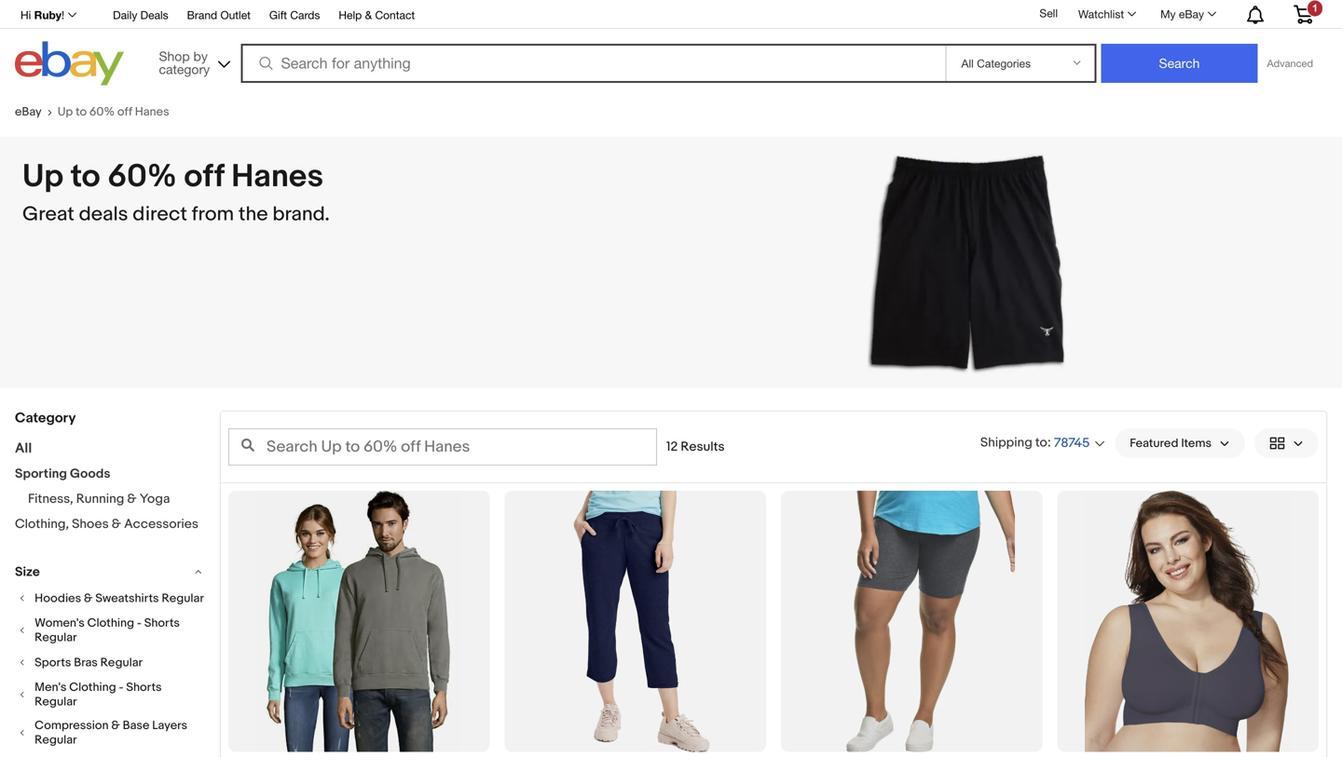 Task type: vqa. For each thing, say whether or not it's contained in the screenshot.
Up to 60% off Hanes's the Up
yes



Task type: describe. For each thing, give the bounding box(es) containing it.
brand.
[[273, 202, 330, 227]]

fitness,
[[28, 492, 73, 508]]

gift cards link
[[269, 6, 320, 26]]

size
[[15, 565, 40, 581]]

12
[[666, 440, 678, 455]]

size button
[[15, 564, 206, 581]]

78745
[[1054, 436, 1090, 452]]

shipping
[[980, 435, 1033, 451]]

regular down men's on the bottom of page
[[35, 734, 77, 748]]

by
[[193, 48, 208, 64]]

off for up to 60% off hanes
[[117, 105, 132, 119]]

women's clothing - shorts regular button
[[15, 617, 206, 646]]

hi ruby !
[[21, 8, 64, 21]]

compression & base layers regular button
[[15, 719, 206, 748]]

my
[[1161, 7, 1176, 21]]

up for up to 60% off hanes
[[58, 105, 73, 119]]

daily deals
[[113, 8, 168, 21]]

contact
[[375, 8, 415, 21]]

shop by category
[[159, 48, 210, 77]]

women's clothing - shorts regular
[[35, 617, 180, 646]]

from
[[192, 202, 234, 227]]

shorts for men's clothing - shorts regular compression & base layers regular
[[126, 681, 162, 695]]

category
[[159, 62, 210, 77]]

help & contact link
[[339, 6, 415, 26]]

yoga
[[140, 492, 170, 508]]

accessories
[[124, 517, 198, 533]]

Enter your search keyword text field
[[228, 429, 657, 466]]

sports bras regular button
[[15, 655, 206, 672]]

ruby
[[34, 8, 62, 21]]

advanced link
[[1258, 45, 1323, 82]]

shipping to : 78745
[[980, 435, 1090, 452]]

& inside dropdown button
[[84, 592, 93, 606]]

to for shipping to : 78745
[[1036, 435, 1047, 451]]

& right the shoes
[[112, 517, 121, 533]]

my ebay link
[[1150, 3, 1225, 25]]

account navigation
[[10, 0, 1327, 29]]

60% for up to 60% off hanes great deals direct from the brand.
[[107, 158, 177, 196]]

featured items button
[[1115, 429, 1245, 459]]

none submit inside shop by category banner
[[1101, 44, 1258, 83]]

brand outlet link
[[187, 6, 251, 26]]

hanes women french terry capri pant pocket drawstring waist versatile activewear image
[[532, 491, 739, 753]]

deals
[[79, 202, 128, 227]]

regular up compression on the bottom left of page
[[35, 695, 77, 710]]

Search for anything text field
[[244, 46, 942, 81]]

shop by category banner
[[10, 0, 1327, 90]]

the
[[238, 202, 268, 227]]



Task type: locate. For each thing, give the bounding box(es) containing it.
goods
[[70, 467, 110, 482]]

0 vertical spatial shorts
[[144, 617, 180, 631]]

daily deals link
[[113, 6, 168, 26]]

& right hoodies
[[84, 592, 93, 606]]

& left base
[[111, 719, 120, 734]]

0 vertical spatial hanes
[[135, 105, 169, 119]]

deals
[[140, 8, 168, 21]]

1 vertical spatial hanes
[[231, 158, 323, 196]]

men's
[[35, 681, 67, 695]]

0 vertical spatial -
[[137, 617, 142, 631]]

all link
[[15, 440, 32, 457]]

hanes for up to 60% off hanes great deals direct from the brand.
[[231, 158, 323, 196]]

hi
[[21, 8, 31, 21]]

watchlist
[[1078, 7, 1124, 21]]

up for up to 60% off hanes great deals direct from the brand.
[[22, 158, 64, 196]]

to right 'ebay' link
[[76, 105, 87, 119]]

to
[[76, 105, 87, 119], [71, 158, 100, 196], [1036, 435, 1047, 451]]

fitness, running & yoga link
[[28, 492, 170, 508]]

to for up to 60% off hanes
[[76, 105, 87, 119]]

layers
[[152, 719, 187, 734]]

men's clothing - shorts regular button
[[15, 681, 206, 710]]

clothing for men's
[[69, 681, 116, 695]]

clothing for women's
[[87, 617, 134, 631]]

1 horizontal spatial -
[[137, 617, 142, 631]]

daily
[[113, 8, 137, 21]]

to inside "shipping to : 78745"
[[1036, 435, 1047, 451]]

brand outlet
[[187, 8, 251, 21]]

shorts down sweatshirts
[[144, 617, 180, 631]]

outlet
[[220, 8, 251, 21]]

sports bras regular
[[35, 656, 143, 670]]

60%
[[89, 105, 115, 119], [107, 158, 177, 196]]

ebay inside the up to 60% off hanes main content
[[15, 105, 42, 119]]

1 vertical spatial up
[[22, 158, 64, 196]]

0 horizontal spatial -
[[119, 681, 123, 695]]

shorts up base
[[126, 681, 162, 695]]

advanced
[[1267, 57, 1313, 69]]

women's
[[35, 617, 85, 631]]

my ebay
[[1161, 7, 1204, 21]]

shorts inside women's clothing - shorts regular
[[144, 617, 180, 631]]

sports
[[35, 656, 71, 670]]

12 results
[[666, 440, 725, 455]]

1 vertical spatial ebay
[[15, 105, 42, 119]]

1 vertical spatial -
[[119, 681, 123, 695]]

0 vertical spatial off
[[117, 105, 132, 119]]

brand
[[187, 8, 217, 21]]

& inside account navigation
[[365, 8, 372, 21]]

1 vertical spatial shorts
[[126, 681, 162, 695]]

sell link
[[1031, 7, 1066, 20]]

clothing down hoodies & sweatshirts regular dropdown button
[[87, 617, 134, 631]]

& right help
[[365, 8, 372, 21]]

regular inside women's clothing - shorts regular
[[35, 631, 77, 646]]

base
[[123, 719, 150, 734]]

1 link
[[1283, 0, 1325, 27]]

to inside up to 60% off hanes great deals direct from the brand.
[[71, 158, 100, 196]]

bras
[[74, 656, 98, 670]]

up to 60% off hanes great deals direct from the brand.
[[22, 158, 330, 227]]

ebay left up to 60% off hanes
[[15, 105, 42, 119]]

help
[[339, 8, 362, 21]]

- inside women's clothing - shorts regular
[[137, 617, 142, 631]]

clothing, shoes & accessories link
[[15, 517, 198, 533]]

hanes for up to 60% off hanes
[[135, 105, 169, 119]]

- for men's
[[119, 681, 123, 695]]

0 vertical spatial 60%
[[89, 105, 115, 119]]

ebay inside my ebay link
[[1179, 7, 1204, 21]]

0 horizontal spatial hanes
[[135, 105, 169, 119]]

- for women's
[[137, 617, 142, 631]]

all
[[15, 440, 32, 457]]

regular
[[162, 592, 204, 606], [35, 631, 77, 646], [100, 656, 143, 670], [35, 695, 77, 710], [35, 734, 77, 748]]

shop by category button
[[150, 41, 234, 82]]

clothing
[[87, 617, 134, 631], [69, 681, 116, 695]]

1 vertical spatial clothing
[[69, 681, 116, 695]]

clothing inside women's clothing - shorts regular
[[87, 617, 134, 631]]

all sporting goods fitness, running & yoga clothing, shoes & accessories
[[15, 440, 198, 533]]

1 vertical spatial off
[[184, 158, 224, 196]]

- down sweatshirts
[[137, 617, 142, 631]]

ebay right the "my"
[[1179, 7, 1204, 21]]

just my size women bike shorts stretch cotton jersey sports plus size black grey image
[[809, 491, 1015, 753]]

hanes up brand.
[[231, 158, 323, 196]]

category
[[15, 410, 76, 427]]

featured items
[[1130, 436, 1212, 451]]

regular up sports
[[35, 631, 77, 646]]

hoodies
[[35, 592, 81, 606]]

hanes
[[135, 105, 169, 119], [231, 158, 323, 196]]

compression
[[35, 719, 109, 734]]

!
[[62, 8, 64, 21]]

to up deals
[[71, 158, 100, 196]]

off for up to 60% off hanes great deals direct from the brand.
[[184, 158, 224, 196]]

gift
[[269, 8, 287, 21]]

sell
[[1040, 7, 1058, 20]]

0 vertical spatial clothing
[[87, 617, 134, 631]]

regular right sweatshirts
[[162, 592, 204, 606]]

hanes inside up to 60% off hanes great deals direct from the brand.
[[231, 158, 323, 196]]

:
[[1047, 435, 1051, 451]]

0 vertical spatial to
[[76, 105, 87, 119]]

clothing inside men's clothing - shorts regular compression & base layers regular
[[69, 681, 116, 695]]

60% up direct
[[107, 158, 177, 196]]

None submit
[[1101, 44, 1258, 83]]

great
[[22, 202, 74, 227]]

- inside men's clothing - shorts regular compression & base layers regular
[[119, 681, 123, 695]]

ebay link
[[15, 105, 58, 119]]

hanes down category
[[135, 105, 169, 119]]

ebay
[[1179, 7, 1204, 21], [15, 105, 42, 119]]

featured
[[1130, 436, 1179, 451]]

hoodies & sweatshirts regular
[[35, 592, 204, 606]]

1 horizontal spatial ebay
[[1179, 7, 1204, 21]]

1 vertical spatial 60%
[[107, 158, 177, 196]]

shop
[[159, 48, 190, 64]]

clothing,
[[15, 517, 69, 533]]

sweatshirts
[[95, 592, 159, 606]]

results
[[681, 440, 725, 455]]

running
[[76, 492, 124, 508]]

to for up to 60% off hanes great deals direct from the brand.
[[71, 158, 100, 196]]

up inside up to 60% off hanes great deals direct from the brand.
[[22, 158, 64, 196]]

up
[[58, 105, 73, 119], [22, 158, 64, 196]]

regular up men's clothing - shorts regular dropdown button at the bottom left of the page
[[100, 656, 143, 670]]

shorts
[[144, 617, 180, 631], [126, 681, 162, 695]]

just my size pure comfort front-close wirefree bra w/ wicking 1xl-6xl 3 colors image
[[1085, 491, 1291, 753]]

0 horizontal spatial ebay
[[15, 105, 42, 119]]

shorts for women's clothing - shorts regular
[[144, 617, 180, 631]]

view: gallery view image
[[1270, 434, 1304, 453]]

0 vertical spatial ebay
[[1179, 7, 1204, 21]]

0 horizontal spatial off
[[117, 105, 132, 119]]

sporting
[[15, 467, 67, 482]]

direct
[[133, 202, 187, 227]]

60% right 'ebay' link
[[89, 105, 115, 119]]

- down "sports bras regular" dropdown button
[[119, 681, 123, 695]]

hoodies & sweatshirts regular button
[[15, 591, 206, 607]]

&
[[365, 8, 372, 21], [127, 492, 137, 508], [112, 517, 121, 533], [84, 592, 93, 606], [111, 719, 120, 734]]

items
[[1181, 436, 1212, 451]]

clothing down sports bras regular
[[69, 681, 116, 695]]

1 horizontal spatial off
[[184, 158, 224, 196]]

fleece hoodie sweatshirt hanes adult comfortwash garment dyed mens womens cotton image
[[256, 491, 462, 753]]

gift cards
[[269, 8, 320, 21]]

shoes
[[72, 517, 109, 533]]

1 vertical spatial to
[[71, 158, 100, 196]]

men's clothing - shorts regular compression & base layers regular
[[35, 681, 187, 748]]

2 vertical spatial to
[[1036, 435, 1047, 451]]

60% inside up to 60% off hanes great deals direct from the brand.
[[107, 158, 177, 196]]

shorts inside men's clothing - shorts regular compression & base layers regular
[[126, 681, 162, 695]]

up to 60% off hanes
[[58, 105, 169, 119]]

off inside up to 60% off hanes great deals direct from the brand.
[[184, 158, 224, 196]]

& left yoga
[[127, 492, 137, 508]]

60% for up to 60% off hanes
[[89, 105, 115, 119]]

help & contact
[[339, 8, 415, 21]]

& inside men's clothing - shorts regular compression & base layers regular
[[111, 719, 120, 734]]

1 horizontal spatial hanes
[[231, 158, 323, 196]]

off
[[117, 105, 132, 119], [184, 158, 224, 196]]

up to 60% off hanes main content
[[0, 90, 1342, 758]]

0 vertical spatial up
[[58, 105, 73, 119]]

cards
[[290, 8, 320, 21]]

watchlist link
[[1068, 3, 1145, 25]]

1
[[1312, 2, 1318, 14]]

-
[[137, 617, 142, 631], [119, 681, 123, 695]]

to left the 78745
[[1036, 435, 1047, 451]]



